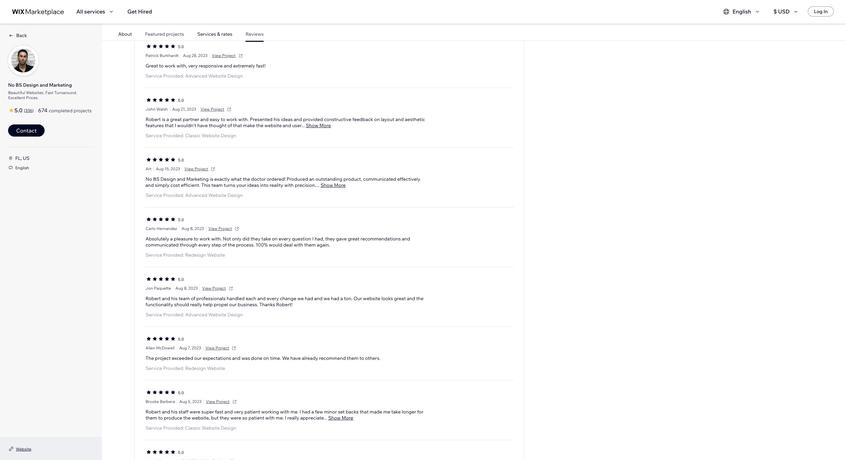 Task type: vqa. For each thing, say whether or not it's contained in the screenshot.


Task type: locate. For each thing, give the bounding box(es) containing it.
show more button for product,
[[321, 182, 346, 188]]

view project for jon paquette
[[202, 286, 226, 291]]

robert inside robert and his team of professionals handled each and every change we had and we had a ton. our website looks great and the functionality should really help propel our business. thanks robert!
[[146, 296, 161, 302]]

brooke
[[146, 400, 159, 405]]

view project link up professionals
[[202, 286, 234, 292]]

2 classic from the top
[[185, 425, 201, 431]]

service provided: classic website design for partner
[[146, 133, 236, 139]]

no bs design and marketing image
[[8, 46, 38, 76]]

user
[[292, 122, 301, 129]]

brooke barbera
[[146, 400, 175, 405]]

1 robert from the top
[[146, 116, 161, 122]]

3 service provided: advanced website design from the top
[[146, 192, 243, 198]]

provided
[[303, 116, 323, 122]]

view project link for john walsh
[[200, 106, 232, 112]]

1 vertical spatial ideas
[[247, 182, 259, 188]]

thanks
[[259, 302, 275, 308]]

is inside robert is a great partner and easy to work with.  presented his ideas and provided constructive feedback on layout and aesthetic features that i wouldn't have thought of that make the website and user
[[162, 116, 165, 122]]

1 horizontal spatial for
[[417, 409, 423, 415]]

2 vertical spatial ...
[[324, 415, 328, 421]]

view project up easy
[[200, 107, 224, 112]]

advanced
[[185, 19, 207, 25], [185, 73, 207, 79], [185, 192, 207, 198], [185, 312, 207, 318]]

0 vertical spatial robert
[[146, 116, 161, 122]]

requested.
[[261, 3, 285, 9]]

his inside robert and his team of professionals handled each and every change we had and we had a ton. our website looks great and the functionality should really help propel our business. thanks robert!
[[171, 296, 177, 302]]

3 option group from the top
[[146, 157, 176, 164]]

5 provided: from the top
[[163, 252, 184, 258]]

0 vertical spatial website
[[264, 122, 282, 129]]

1 vertical spatial service provided: classic website design
[[146, 425, 236, 431]]

the right requested.
[[286, 3, 294, 9]]

show more right an
[[321, 182, 346, 188]]

1 vertical spatial marketing
[[186, 176, 209, 182]]

constructive
[[324, 116, 351, 122]]

mcdowell
[[156, 346, 175, 351]]

1 horizontal spatial english
[[733, 8, 751, 15]]

marketing right cost
[[186, 176, 209, 182]]

his for handled
[[171, 296, 177, 302]]

provided: for brooke barbera
[[163, 425, 184, 431]]

website for carlo hernandez
[[207, 252, 225, 258]]

3 robert from the top
[[146, 409, 161, 415]]

extremely
[[233, 63, 255, 69]]

0 vertical spatial 8,
[[190, 226, 194, 231]]

2 horizontal spatial on
[[374, 116, 380, 122]]

the inside absolutely a pleasure to work with. not only did they take on every question i had, they gave great recommendations and communicated through every step of the process. 100% would deal with them again.
[[228, 242, 235, 248]]

the
[[175, 3, 182, 9], [256, 122, 263, 129], [243, 176, 250, 182], [228, 242, 235, 248], [416, 296, 424, 302], [183, 415, 191, 421]]

1 horizontal spatial no
[[146, 176, 152, 182]]

were left so
[[230, 415, 241, 421]]

1 horizontal spatial communicated
[[363, 176, 396, 182]]

i inside absolutely a pleasure to work with. not only did they take on every question i had, they gave great recommendations and communicated through every step of the process. 100% would deal with them again.
[[312, 236, 314, 242]]

1 vertical spatial robert
[[146, 296, 161, 302]]

design
[[227, 19, 243, 25], [227, 73, 243, 79], [23, 82, 39, 88], [221, 133, 236, 139], [160, 176, 176, 182], [227, 192, 243, 198], [227, 312, 243, 318], [221, 425, 236, 431]]

view project for patrick burkhardt
[[212, 53, 236, 58]]

1 vertical spatial more
[[334, 182, 346, 188]]

2 provided: from the top
[[163, 73, 184, 79]]

i inside robert is a great partner and easy to work with.  presented his ideas and provided constructive feedback on layout and aesthetic features that i wouldn't have thought of that make the website and user
[[175, 122, 176, 129]]

robert down brooke
[[146, 409, 161, 415]]

0 vertical spatial his
[[274, 116, 280, 122]]

view for art
[[184, 167, 194, 172]]

$ usd button
[[773, 7, 800, 16]]

2 vertical spatial show
[[328, 415, 341, 421]]

work inside the quality if the work was perfect and exactly as we requested. the communication was daily with consistent good news and steady progress. the delivery time for our requests was every two days making
[[183, 3, 194, 9]]

classic down wouldn't
[[185, 133, 201, 139]]

to inside robert is a great partner and easy to work with.  presented his ideas and provided constructive feedback on layout and aesthetic features that i wouldn't have thought of that make the website and user
[[221, 116, 225, 122]]

design inside no bs design and marketing is exactly what the doctor ordered!  produced an outstanding product, communicated effectively and simply cost efficient.  this team turns your ideas into reality with precision.
[[160, 176, 176, 182]]

0 vertical spatial of
[[228, 122, 232, 129]]

2 service from the top
[[146, 73, 162, 79]]

featured projects link
[[145, 31, 184, 37]]

1 vertical spatial english
[[15, 165, 29, 171]]

his inside robert is a great partner and easy to work with.  presented his ideas and provided constructive feedback on layout and aesthetic features that i wouldn't have thought of that make the website and user
[[274, 116, 280, 122]]

show more button
[[306, 122, 331, 129], [321, 182, 346, 188], [328, 415, 353, 421]]

view project up expectations at the bottom left of the page
[[205, 346, 229, 351]]

aug left 15,
[[156, 167, 164, 172]]

1 vertical spatial show more
[[321, 182, 346, 188]]

0 vertical spatial with.
[[238, 116, 249, 122]]

1 service provided: redesign website from the top
[[146, 252, 225, 258]]

redesign for to
[[185, 252, 206, 258]]

a left few
[[311, 409, 314, 415]]

5 service from the top
[[146, 252, 162, 258]]

1 vertical spatial great
[[348, 236, 359, 242]]

with inside absolutely a pleasure to work with. not only did they take on every question i had, they gave great recommendations and communicated through every step of the process. 100% would deal with them again.
[[294, 242, 303, 248]]

7 option group from the top
[[146, 390, 176, 397]]

0 vertical spatial on
[[374, 116, 380, 122]]

1 horizontal spatial very
[[234, 409, 243, 415]]

and left user
[[283, 122, 291, 129]]

project for carlo hernandez
[[218, 226, 232, 231]]

the inside robert is a great partner and easy to work with.  presented his ideas and provided constructive feedback on layout and aesthetic features that i wouldn't have thought of that make the website and user
[[256, 122, 263, 129]]

of right step
[[222, 242, 227, 248]]

1 horizontal spatial we
[[297, 296, 304, 302]]

walsh
[[156, 107, 168, 112]]

communicated down the carlo hernandez
[[146, 242, 179, 248]]

marketing inside no bs design and marketing is exactly what the doctor ordered!  produced an outstanding product, communicated effectively and simply cost efficient.  this team turns your ideas into reality with precision.
[[186, 176, 209, 182]]

our right the propel
[[229, 302, 237, 308]]

of
[[228, 122, 232, 129], [222, 242, 227, 248], [191, 296, 195, 302]]

0 vertical spatial take
[[261, 236, 271, 242]]

1 horizontal spatial take
[[391, 409, 401, 415]]

0 horizontal spatial with.
[[211, 236, 222, 242]]

classic for were
[[185, 425, 201, 431]]

5.0 for allen mcdowell
[[178, 337, 184, 342]]

others.
[[365, 355, 380, 362]]

website for allen mcdowell
[[207, 366, 225, 372]]

of right "thought"
[[228, 122, 232, 129]]

with right daily
[[352, 3, 361, 9]]

service for carlo hernandez
[[146, 252, 162, 258]]

view project up responsive
[[212, 53, 236, 58]]

our
[[353, 296, 362, 302]]

service down absolutely
[[146, 252, 162, 258]]

1 vertical spatial his
[[171, 296, 177, 302]]

partner
[[183, 116, 199, 122]]

2 robert from the top
[[146, 296, 161, 302]]

674
[[38, 107, 47, 114]]

progress.
[[161, 9, 182, 15]]

view project link for allen mcdowell
[[205, 345, 237, 351]]

website for john walsh
[[202, 133, 220, 139]]

them down brooke
[[146, 415, 157, 421]]

project for john walsh
[[211, 107, 224, 112]]

... for outstanding
[[316, 182, 321, 188]]

service provided: redesign website down the through
[[146, 252, 225, 258]]

view project for allen mcdowell
[[205, 346, 229, 351]]

news
[[399, 3, 410, 9]]

we
[[254, 3, 260, 9], [297, 296, 304, 302], [324, 296, 330, 302]]

really inside robert and his staff were super fast and very patient working with me. i had a few minor set backs that made me take longer for them to produce the website, but they were so patient with me. i really appreciate
[[287, 415, 299, 421]]

1 service from the top
[[146, 19, 162, 25]]

show more right user
[[306, 122, 331, 129]]

0 horizontal spatial they
[[220, 415, 229, 421]]

gave
[[336, 236, 347, 242]]

very down 28,
[[188, 63, 198, 69]]

aug for art
[[156, 167, 164, 172]]

5 option group from the top
[[146, 276, 176, 284]]

21,
[[181, 107, 186, 112]]

7 service from the top
[[146, 366, 162, 372]]

0 vertical spatial projects
[[166, 31, 184, 37]]

view up easy
[[200, 107, 210, 112]]

view for allen mcdowell
[[205, 346, 215, 351]]

is down the walsh
[[162, 116, 165, 122]]

no inside no bs design and marketing is exactly what the doctor ordered!  produced an outstanding product, communicated effectively and simply cost efficient.  this team turns your ideas into reality with precision.
[[146, 176, 152, 182]]

service provided: redesign website for pleasure
[[146, 252, 225, 258]]

3 service from the top
[[146, 133, 162, 139]]

2 horizontal spatial that
[[360, 409, 369, 415]]

have
[[197, 122, 208, 129], [290, 355, 301, 362]]

0 vertical spatial service provided: redesign website
[[146, 252, 225, 258]]

with. left not
[[211, 236, 222, 242]]

and right expectations at the bottom left of the page
[[232, 355, 240, 362]]

team right this
[[211, 182, 223, 188]]

1 horizontal spatial marketing
[[186, 176, 209, 182]]

bs inside no bs design and marketing beautiful websites. fast turnaround. excellent prices.
[[16, 82, 22, 88]]

$
[[773, 8, 777, 15]]

8, for team
[[184, 286, 187, 291]]

take right me
[[391, 409, 401, 415]]

0 vertical spatial aug 8, 2023
[[182, 226, 204, 231]]

quality
[[155, 3, 170, 9]]

0 vertical spatial great
[[170, 116, 182, 122]]

1 horizontal spatial ideas
[[281, 116, 293, 122]]

2 vertical spatial more
[[342, 415, 353, 421]]

marketing
[[49, 82, 72, 88], [186, 176, 209, 182]]

... for and
[[301, 122, 306, 129]]

0 horizontal spatial on
[[263, 355, 269, 362]]

1 horizontal spatial team
[[211, 182, 223, 188]]

show for had
[[328, 415, 341, 421]]

wouldn't
[[177, 122, 196, 129]]

0 vertical spatial is
[[162, 116, 165, 122]]

0 horizontal spatial take
[[261, 236, 271, 242]]

delivery
[[193, 9, 210, 15]]

2023 for patrick burkhardt
[[198, 53, 207, 58]]

5.0 for john walsh
[[178, 98, 184, 103]]

a left ton.
[[340, 296, 343, 302]]

advanced for aug 28, 2023
[[185, 73, 207, 79]]

2023 for carlo hernandez
[[195, 226, 204, 231]]

website inside robert and his team of professionals handled each and every change we had and we had a ton. our website looks great and the functionality should really help propel our business. thanks robert!
[[363, 296, 380, 302]]

0 vertical spatial more
[[319, 122, 331, 129]]

0 horizontal spatial very
[[188, 63, 198, 69]]

advanced for aug 8, 2023
[[185, 312, 207, 318]]

view up professionals
[[202, 286, 211, 291]]

aug up pleasure
[[182, 226, 189, 231]]

view project link up this
[[184, 166, 216, 172]]

have inside robert is a great partner and easy to work with.  presented his ideas and provided constructive feedback on layout and aesthetic features that i wouldn't have thought of that make the website and user
[[197, 122, 208, 129]]

that left the make
[[233, 122, 242, 129]]

his inside robert and his staff were super fast and very patient working with me. i had a few minor set backs that made me take longer for them to produce the website, but they were so patient with me. i really appreciate
[[171, 409, 177, 415]]

view project up efficient.
[[184, 167, 208, 172]]

5.0 for art
[[178, 158, 184, 163]]

more for provided
[[319, 122, 331, 129]]

7 provided: from the top
[[163, 366, 184, 372]]

3 advanced from the top
[[185, 192, 207, 198]]

8 service from the top
[[146, 425, 162, 431]]

we inside the quality if the work was perfect and exactly as we requested. the communication was daily with consistent good news and steady progress. the delivery time for our requests was every two days making
[[254, 3, 260, 9]]

1 vertical spatial show more button
[[321, 182, 346, 188]]

0 vertical spatial for
[[222, 9, 228, 15]]

2 vertical spatial of
[[191, 296, 195, 302]]

2 vertical spatial them
[[146, 415, 157, 421]]

and right recommendations
[[402, 236, 410, 242]]

view project
[[212, 53, 236, 58], [200, 107, 224, 112], [184, 167, 208, 172], [208, 226, 232, 231], [202, 286, 226, 291], [205, 346, 229, 351], [206, 400, 230, 405]]

2 vertical spatial show more button
[[328, 415, 353, 421]]

design down "thought"
[[221, 133, 236, 139]]

4 service provided: advanced website design from the top
[[146, 312, 243, 318]]

1 horizontal spatial really
[[287, 415, 299, 421]]

project up extremely
[[222, 53, 236, 58]]

robert
[[146, 116, 161, 122], [146, 296, 161, 302], [146, 409, 161, 415]]

1 horizontal spatial 8,
[[190, 226, 194, 231]]

0 vertical spatial very
[[188, 63, 198, 69]]

2 service provided: advanced website design from the top
[[146, 73, 243, 79]]

exactly left as
[[231, 3, 247, 9]]

0 horizontal spatial ...
[[301, 122, 306, 129]]

i
[[175, 122, 176, 129], [312, 236, 314, 242], [300, 409, 301, 415], [285, 415, 286, 421]]

8 provided: from the top
[[163, 425, 184, 431]]

1 horizontal spatial exactly
[[231, 3, 247, 9]]

and
[[222, 3, 230, 9], [411, 3, 420, 9], [224, 63, 232, 69], [40, 82, 48, 88], [200, 116, 209, 122], [294, 116, 302, 122], [395, 116, 404, 122], [283, 122, 291, 129], [177, 176, 185, 182], [146, 182, 154, 188], [402, 236, 410, 242], [162, 296, 170, 302], [257, 296, 266, 302], [314, 296, 322, 302], [407, 296, 415, 302], [232, 355, 240, 362], [162, 409, 170, 415], [224, 409, 233, 415]]

2 vertical spatial great
[[394, 296, 406, 302]]

team inside robert and his team of professionals handled each and every change we had and we had a ton. our website looks great and the functionality should really help propel our business. thanks robert!
[[179, 296, 190, 302]]

his
[[274, 116, 280, 122], [171, 296, 177, 302], [171, 409, 177, 415]]

0 vertical spatial service provided: classic website design
[[146, 133, 236, 139]]

option group for john walsh
[[146, 97, 176, 104]]

1 redesign from the top
[[185, 252, 206, 258]]

0 horizontal spatial marketing
[[49, 82, 72, 88]]

provided: down wouldn't
[[163, 133, 184, 139]]

patient
[[244, 409, 260, 415], [248, 415, 264, 421]]

for right the time at the top left of page
[[222, 9, 228, 15]]

minor
[[324, 409, 337, 415]]

take
[[261, 236, 271, 242], [391, 409, 401, 415]]

0 horizontal spatial exactly
[[214, 176, 230, 182]]

1 horizontal spatial on
[[272, 236, 278, 242]]

a down the walsh
[[166, 116, 169, 122]]

team
[[211, 182, 223, 188], [179, 296, 190, 302]]

through
[[180, 242, 197, 248]]

barbera
[[160, 400, 175, 405]]

the right what
[[243, 176, 250, 182]]

great inside absolutely a pleasure to work with. not only did they take on every question i had, they gave great recommendations and communicated through every step of the process. 100% would deal with them again.
[[348, 236, 359, 242]]

with inside no bs design and marketing is exactly what the doctor ordered!  produced an outstanding product, communicated effectively and simply cost efficient.  this team turns your ideas into reality with precision.
[[284, 182, 294, 188]]

view project up professionals
[[202, 286, 226, 291]]

they inside robert and his staff were super fast and very patient working with me. i had a few minor set backs that made me take longer for them to produce the website, but they were so patient with me. i really appreciate
[[220, 415, 229, 421]]

websites.
[[26, 90, 44, 95]]

0 vertical spatial have
[[197, 122, 208, 129]]

2 vertical spatial his
[[171, 409, 177, 415]]

propel
[[214, 302, 228, 308]]

1 vertical spatial with.
[[211, 236, 222, 242]]

aug 8, 2023 for team
[[175, 286, 198, 291]]

1 classic from the top
[[185, 133, 201, 139]]

1 vertical spatial them
[[347, 355, 358, 362]]

2 redesign from the top
[[185, 366, 206, 372]]

show right few
[[328, 415, 341, 421]]

2023 for art
[[171, 167, 180, 172]]

2 vertical spatial robert
[[146, 409, 161, 415]]

1 vertical spatial 8,
[[184, 286, 187, 291]]

services
[[197, 31, 216, 37]]

service down brooke
[[146, 425, 162, 431]]

0 vertical spatial exactly
[[231, 3, 247, 9]]

1 vertical spatial classic
[[185, 425, 201, 431]]

bs inside no bs design and marketing is exactly what the doctor ordered!  produced an outstanding product, communicated effectively and simply cost efficient.  this team turns your ideas into reality with precision.
[[153, 176, 159, 182]]

his for fast
[[171, 409, 177, 415]]

option group for brooke barbera
[[146, 390, 176, 397]]

provided: for allen mcdowell
[[163, 366, 184, 372]]

6 provided: from the top
[[163, 312, 184, 318]]

2 horizontal spatial great
[[394, 296, 406, 302]]

no inside no bs design and marketing beautiful websites. fast turnaround. excellent prices.
[[8, 82, 15, 88]]

i left had,
[[312, 236, 314, 242]]

1 vertical spatial no
[[146, 176, 152, 182]]

4 option group from the top
[[146, 216, 176, 224]]

website for art
[[208, 192, 226, 198]]

project up this
[[195, 167, 208, 172]]

had left few
[[302, 409, 310, 415]]

no up beautiful
[[8, 82, 15, 88]]

website,
[[192, 415, 210, 421]]

every inside the quality if the work was perfect and exactly as we requested. the communication was daily with consistent good news and steady progress. the delivery time for our requests was every two days making
[[268, 9, 280, 15]]

was right as
[[258, 9, 267, 15]]

6 option group from the top
[[146, 336, 176, 343]]

a inside robert and his staff were super fast and very patient working with me. i had a few minor set backs that made me take longer for them to produce the website, but they were so patient with me. i really appreciate
[[311, 409, 314, 415]]

already
[[302, 355, 318, 362]]

aug 8, 2023 up should
[[175, 286, 198, 291]]

2 service provided: classic website design from the top
[[146, 425, 236, 431]]

about link
[[118, 31, 132, 37]]

aug for jon paquette
[[175, 286, 183, 291]]

them left the others.
[[347, 355, 358, 362]]

2023 for john walsh
[[187, 107, 196, 112]]

made
[[370, 409, 382, 415]]

(
[[24, 108, 25, 113]]

prices.
[[26, 95, 39, 100]]

allen mcdowell
[[146, 346, 175, 351]]

0 vertical spatial show more button
[[306, 122, 331, 129]]

project
[[155, 355, 171, 362]]

back
[[16, 32, 27, 39]]

project for allen mcdowell
[[216, 346, 229, 351]]

very inside robert and his staff were super fast and very patient working with me. i had a few minor set backs that made me take longer for them to produce the website, but they were so patient with me. i really appreciate
[[234, 409, 243, 415]]

advanced down help
[[185, 312, 207, 318]]

service provided: advanced website design for aug 15, 2023
[[146, 192, 243, 198]]

5.0
[[178, 44, 184, 49], [178, 98, 184, 103], [15, 107, 23, 114], [178, 158, 184, 163], [178, 218, 184, 223], [178, 277, 184, 282], [178, 337, 184, 342], [178, 391, 184, 396], [178, 451, 184, 456]]

and left easy
[[200, 116, 209, 122]]

great inside robert is a great partner and easy to work with.  presented his ideas and provided constructive feedback on layout and aesthetic features that i wouldn't have thought of that make the website and user
[[170, 116, 182, 122]]

no
[[8, 82, 15, 88], [146, 176, 152, 182]]

the inside the quality if the work was perfect and exactly as we requested. the communication was daily with consistent good news and steady progress. the delivery time for our requests was every two days making
[[175, 3, 182, 9]]

view project link for patrick burkhardt
[[212, 53, 244, 59]]

that inside robert and his staff were super fast and very patient working with me. i had a few minor set backs that made me take longer for them to produce the website, but they were so patient with me. i really appreciate
[[360, 409, 369, 415]]

aug 8, 2023 up pleasure
[[182, 226, 204, 231]]

0 horizontal spatial really
[[190, 302, 202, 308]]

provided:
[[163, 19, 184, 25], [163, 73, 184, 79], [163, 133, 184, 139], [163, 192, 184, 198], [163, 252, 184, 258], [163, 312, 184, 318], [163, 366, 184, 372], [163, 425, 184, 431]]

2 advanced from the top
[[185, 73, 207, 79]]

fast
[[45, 90, 53, 95]]

4 provided: from the top
[[163, 192, 184, 198]]

robert inside robert is a great partner and easy to work with.  presented his ideas and provided constructive feedback on layout and aesthetic features that i wouldn't have thought of that make the website and user
[[146, 116, 161, 122]]

1 vertical spatial website
[[363, 296, 380, 302]]

1 vertical spatial ...
[[316, 182, 321, 188]]

0 vertical spatial no
[[8, 82, 15, 88]]

1 horizontal spatial website
[[363, 296, 380, 302]]

website for jon paquette
[[208, 312, 226, 318]]

a
[[166, 116, 169, 122], [170, 236, 173, 242], [340, 296, 343, 302], [311, 409, 314, 415]]

great down 21,
[[170, 116, 182, 122]]

aug for brooke barbera
[[179, 400, 187, 405]]

service provided: classic website design down "website," at left
[[146, 425, 236, 431]]

design down aug 15, 2023
[[160, 176, 176, 182]]

0 vertical spatial classic
[[185, 133, 201, 139]]

0 horizontal spatial have
[[197, 122, 208, 129]]

to left "produce"
[[158, 415, 163, 421]]

3 provided: from the top
[[163, 133, 184, 139]]

service provided: redesign website down exceeded
[[146, 366, 225, 372]]

aug left 7,
[[179, 346, 187, 351]]

were down aug 5, 2023 on the left of page
[[190, 409, 200, 415]]

show more right few
[[328, 415, 353, 421]]

1 service provided: advanced website design from the top
[[146, 19, 243, 25]]

...
[[301, 122, 306, 129], [316, 182, 321, 188], [324, 415, 328, 421]]

if
[[171, 3, 174, 9]]

1 vertical spatial have
[[290, 355, 301, 362]]

service for art
[[146, 192, 162, 198]]

1 vertical spatial for
[[417, 409, 423, 415]]

service provided: advanced website design down efficient.
[[146, 192, 243, 198]]

did
[[242, 236, 250, 242]]

1 horizontal spatial ...
[[316, 182, 321, 188]]

show more button for provided
[[306, 122, 331, 129]]

0 horizontal spatial for
[[222, 9, 228, 15]]

show more button for had
[[328, 415, 353, 421]]

view
[[212, 53, 221, 58], [200, 107, 210, 112], [184, 167, 194, 172], [208, 226, 218, 231], [202, 286, 211, 291], [205, 346, 215, 351], [206, 400, 215, 405]]

2 service provided: redesign website from the top
[[146, 366, 225, 372]]

aug left 21,
[[172, 107, 180, 112]]

1 provided: from the top
[[163, 19, 184, 25]]

what
[[231, 176, 242, 182]]

1 vertical spatial bs
[[153, 176, 159, 182]]

option group
[[146, 43, 176, 51], [146, 97, 176, 104], [146, 157, 176, 164], [146, 216, 176, 224], [146, 276, 176, 284], [146, 336, 176, 343], [146, 390, 176, 397], [146, 449, 176, 457]]

service down project
[[146, 366, 162, 372]]

marketing inside no bs design and marketing beautiful websites. fast turnaround. excellent prices.
[[49, 82, 72, 88]]

1 horizontal spatial great
[[348, 236, 359, 242]]

aug left 5,
[[179, 400, 187, 405]]

1 service provided: classic website design from the top
[[146, 133, 236, 139]]

2 option group from the top
[[146, 97, 176, 104]]

that right features
[[165, 122, 174, 129]]

for inside robert and his staff were super fast and very patient working with me. i had a few minor set backs that made me take longer for them to produce the website, but they were so patient with me. i really appreciate
[[417, 409, 423, 415]]

0 vertical spatial show
[[306, 122, 318, 129]]

5.0 for carlo hernandez
[[178, 218, 184, 223]]

and left ton.
[[314, 296, 322, 302]]

great
[[170, 116, 182, 122], [348, 236, 359, 242], [394, 296, 406, 302]]

layout
[[381, 116, 394, 122]]

7,
[[188, 346, 191, 351]]

advanced down delivery
[[185, 19, 207, 25]]

robert inside robert and his staff were super fast and very patient working with me. i had a few minor set backs that made me take longer for them to produce the website, but they were so patient with me. i really appreciate
[[146, 409, 161, 415]]

they right "but"
[[220, 415, 229, 421]]

work inside robert is a great partner and easy to work with.  presented his ideas and provided constructive feedback on layout and aesthetic features that i wouldn't have thought of that make the website and user
[[226, 116, 237, 122]]

provided: down cost
[[163, 192, 184, 198]]

service
[[146, 19, 162, 25], [146, 73, 162, 79], [146, 133, 162, 139], [146, 192, 162, 198], [146, 252, 162, 258], [146, 312, 162, 318], [146, 366, 162, 372], [146, 425, 162, 431]]

the left the quality
[[146, 3, 154, 9]]

1 option group from the top
[[146, 43, 176, 51]]

project up expectations at the bottom left of the page
[[216, 346, 229, 351]]

aug 8, 2023
[[182, 226, 204, 231], [175, 286, 198, 291]]

option group for carlo hernandez
[[146, 216, 176, 224]]

0 vertical spatial our
[[229, 9, 237, 15]]

the right if
[[175, 3, 182, 9]]

0 horizontal spatial bs
[[16, 82, 22, 88]]

was left done
[[241, 355, 250, 362]]

0 vertical spatial marketing
[[49, 82, 72, 88]]

redesign down exceeded
[[185, 366, 206, 372]]

reviews link
[[245, 31, 264, 37]]

option group for art
[[146, 157, 176, 164]]

more right minor
[[342, 415, 353, 421]]

0 horizontal spatial is
[[162, 116, 165, 122]]

4 advanced from the top
[[185, 312, 207, 318]]

4 service from the top
[[146, 192, 162, 198]]

and inside absolutely a pleasure to work with. not only did they take on every question i had, they gave great recommendations and communicated through every step of the process. 100% would deal with them again.
[[402, 236, 410, 242]]

6 service from the top
[[146, 312, 162, 318]]

0 horizontal spatial ideas
[[247, 182, 259, 188]]

service provided: redesign website
[[146, 252, 225, 258], [146, 366, 225, 372]]

1 vertical spatial aug 8, 2023
[[175, 286, 198, 291]]

show right an
[[321, 182, 333, 188]]

service provided: classic website design down wouldn't
[[146, 133, 236, 139]]

1 vertical spatial is
[[210, 176, 213, 182]]

appreciate
[[300, 415, 324, 421]]

great right gave
[[348, 236, 359, 242]]

on right 100%
[[272, 236, 278, 242]]

5,
[[188, 400, 191, 405]]

0 horizontal spatial website
[[264, 122, 282, 129]]



Task type: describe. For each thing, give the bounding box(es) containing it.
1 horizontal spatial me.
[[290, 409, 299, 415]]

0 horizontal spatial english
[[15, 165, 29, 171]]

turnaround.
[[54, 90, 77, 95]]

provided: for patrick burkhardt
[[163, 73, 184, 79]]

design up rates
[[227, 19, 243, 25]]

team inside no bs design and marketing is exactly what the doctor ordered!  produced an outstanding product, communicated effectively and simply cost efficient.  this team turns your ideas into reality with precision.
[[211, 182, 223, 188]]

longer
[[402, 409, 416, 415]]

of inside absolutely a pleasure to work with. not only did they take on every question i had, they gave great recommendations and communicated through every step of the process. 100% would deal with them again.
[[222, 242, 227, 248]]

service provided: advanced website design for aug 28, 2023
[[146, 73, 243, 79]]

had right change
[[305, 296, 313, 302]]

1 horizontal spatial that
[[233, 122, 242, 129]]

services
[[84, 8, 105, 15]]

log in
[[814, 8, 828, 15]]

1 advanced from the top
[[185, 19, 207, 25]]

view project for brooke barbera
[[206, 400, 230, 405]]

marketing for exactly
[[186, 176, 209, 182]]

0 horizontal spatial me.
[[276, 415, 284, 421]]

projects inside 674 completed projects
[[74, 108, 92, 114]]

burkhardt
[[160, 53, 179, 58]]

show more for had
[[328, 415, 353, 421]]

1 horizontal spatial they
[[251, 236, 260, 242]]

the left delivery
[[183, 9, 192, 15]]

efficient.
[[181, 182, 200, 188]]

view for carlo hernandez
[[208, 226, 218, 231]]

get
[[127, 8, 137, 15]]

a inside absolutely a pleasure to work with. not only did they take on every question i had, they gave great recommendations and communicated through every step of the process. 100% would deal with them again.
[[170, 236, 173, 242]]

beautiful
[[8, 90, 25, 95]]

view for john walsh
[[200, 107, 210, 112]]

5.0 for brooke barbera
[[178, 391, 184, 396]]

was left daily
[[331, 3, 339, 9]]

view project link for carlo hernandez
[[208, 226, 240, 232]]

time
[[211, 9, 221, 15]]

the inside robert and his staff were super fast and very patient working with me. i had a few minor set backs that made me take longer for them to produce the website, but they were so patient with me. i really appreciate
[[183, 415, 191, 421]]

our inside the quality if the work was perfect and exactly as we requested. the communication was daily with consistent good news and steady progress. the delivery time for our requests was every two days making
[[229, 9, 237, 15]]

aug for john walsh
[[172, 107, 180, 112]]

aug 5, 2023
[[179, 400, 202, 405]]

view project for carlo hernandez
[[208, 226, 232, 231]]

with,
[[177, 63, 187, 69]]

redesign for our
[[185, 366, 206, 372]]

2 horizontal spatial they
[[325, 236, 335, 242]]

to inside robert and his staff were super fast and very patient working with me. i had a few minor set backs that made me take longer for them to produce the website, but they were so patient with me. i really appreciate
[[158, 415, 163, 421]]

design down handled at the left of the page
[[227, 312, 243, 318]]

and right news
[[411, 3, 420, 9]]

only
[[232, 236, 241, 242]]

to inside absolutely a pleasure to work with. not only did they take on every question i had, they gave great recommendations and communicated through every step of the process. 100% would deal with them again.
[[194, 236, 198, 242]]

more for product,
[[334, 182, 346, 188]]

hernandez
[[157, 226, 177, 231]]

marketing for websites.
[[49, 82, 72, 88]]

backs
[[346, 409, 359, 415]]

and down aug 15, 2023
[[177, 176, 185, 182]]

and left simply
[[146, 182, 154, 188]]

2 vertical spatial on
[[263, 355, 269, 362]]

in
[[824, 8, 828, 15]]

for inside the quality if the work was perfect and exactly as we requested. the communication was daily with consistent good news and steady progress. the delivery time for our requests was every two days making
[[222, 9, 228, 15]]

all
[[76, 8, 83, 15]]

on inside robert is a great partner and easy to work with.  presented his ideas and provided constructive feedback on layout and aesthetic features that i wouldn't have thought of that make the website and user
[[374, 116, 380, 122]]

them inside robert and his staff were super fast and very patient working with me. i had a few minor set backs that made me take longer for them to produce the website, but they were so patient with me. i really appreciate
[[146, 415, 157, 421]]

every left question
[[279, 236, 291, 242]]

and left extremely
[[224, 63, 232, 69]]

absolutely a pleasure to work with. not only did they take on every question i had, they gave great recommendations and communicated through every step of the process. 100% would deal with them again.
[[146, 236, 410, 248]]

view for patrick burkhardt
[[212, 53, 221, 58]]

work down burkhardt
[[165, 63, 176, 69]]

2023 for allen mcdowell
[[192, 346, 201, 351]]

option group for patrick burkhardt
[[146, 43, 176, 51]]

1 horizontal spatial were
[[230, 415, 241, 421]]

2023 for jon paquette
[[188, 286, 198, 291]]

view project link for art
[[184, 166, 216, 172]]

service provided: redesign website for exceeded
[[146, 366, 225, 372]]

rates
[[221, 31, 232, 37]]

to right great
[[159, 63, 164, 69]]

carlo hernandez
[[146, 226, 177, 231]]

patient left working
[[244, 409, 260, 415]]

contact button
[[8, 125, 45, 137]]

patrick
[[146, 53, 159, 58]]

no bs design and marketing beautiful websites. fast turnaround. excellent prices.
[[8, 82, 77, 100]]

and right layout
[[395, 116, 404, 122]]

on inside absolutely a pleasure to work with. not only did they take on every question i had, they gave great recommendations and communicated through every step of the process. 100% would deal with them again.
[[272, 236, 278, 242]]

john walsh
[[146, 107, 168, 112]]

option group for jon paquette
[[146, 276, 176, 284]]

great
[[146, 63, 158, 69]]

reality
[[270, 182, 283, 188]]

working
[[261, 409, 279, 415]]

patient right so
[[248, 415, 264, 421]]

no for no bs design and marketing is exactly what the doctor ordered!  produced an outstanding product, communicated effectively and simply cost efficient.  this team turns your ideas into reality with precision.
[[146, 176, 152, 182]]

336
[[25, 108, 32, 113]]

staff
[[179, 409, 188, 415]]

featured
[[145, 31, 165, 37]]

view for jon paquette
[[202, 286, 211, 291]]

service for john walsh
[[146, 133, 162, 139]]

2 horizontal spatial them
[[347, 355, 358, 362]]

about
[[118, 31, 132, 37]]

option group for allen mcdowell
[[146, 336, 176, 343]]

website for brooke barbera
[[202, 425, 220, 431]]

design down the fast in the left bottom of the page
[[221, 425, 236, 431]]

change
[[280, 296, 296, 302]]

good
[[386, 3, 398, 9]]

we
[[282, 355, 289, 362]]

no for no bs design and marketing beautiful websites. fast turnaround. excellent prices.
[[8, 82, 15, 88]]

project for brooke barbera
[[216, 400, 230, 405]]

design inside no bs design and marketing beautiful websites. fast turnaround. excellent prices.
[[23, 82, 39, 88]]

aug for patrick burkhardt
[[183, 53, 191, 58]]

get hired link
[[127, 7, 152, 16]]

work inside absolutely a pleasure to work with. not only did they take on every question i had, they gave great recommendations and communicated through every step of the process. 100% would deal with them again.
[[199, 236, 210, 242]]

$ usd
[[773, 8, 790, 15]]

with inside the quality if the work was perfect and exactly as we requested. the communication was daily with consistent good news and steady progress. the delivery time for our requests was every two days making
[[352, 3, 361, 9]]

project for patrick burkhardt
[[222, 53, 236, 58]]

1 horizontal spatial have
[[290, 355, 301, 362]]

ton.
[[344, 296, 352, 302]]

service provided: advanced website design for aug 8, 2023
[[146, 312, 243, 318]]

website inside robert is a great partner and easy to work with.  presented his ideas and provided constructive feedback on layout and aesthetic features that i wouldn't have thought of that make the website and user
[[264, 122, 282, 129]]

of inside robert is a great partner and easy to work with.  presented his ideas and provided constructive feedback on layout and aesthetic features that i wouldn't have thought of that make the website and user
[[228, 122, 232, 129]]

recommend
[[319, 355, 346, 362]]

communicated inside absolutely a pleasure to work with. not only did they take on every question i had, they gave great recommendations and communicated through every step of the process. 100% would deal with them again.
[[146, 242, 179, 248]]

each
[[246, 296, 256, 302]]

provided: for john walsh
[[163, 133, 184, 139]]

of inside robert and his team of professionals handled each and every change we had and we had a ton. our website looks great and the functionality should really help propel our business. thanks robert!
[[191, 296, 195, 302]]

deal
[[283, 242, 293, 248]]

8 option group from the top
[[146, 449, 176, 457]]

contact
[[16, 127, 37, 134]]

service provided: classic website design for were
[[146, 425, 236, 431]]

show more for product,
[[321, 182, 346, 188]]

advanced for aug 15, 2023
[[185, 192, 207, 198]]

view project for john walsh
[[200, 107, 224, 112]]

... for i
[[324, 415, 328, 421]]

robert for robert and his staff were super fast and very patient working with me. i had a few minor set backs that made me take longer for them to produce the website, but they were so patient with me. i really appreciate
[[146, 409, 161, 415]]

bs for no bs design and marketing beautiful websites. fast turnaround. excellent prices.
[[16, 82, 22, 88]]

project for jon paquette
[[212, 286, 226, 291]]

to left the others.
[[360, 355, 364, 362]]

aug for carlo hernandez
[[182, 226, 189, 231]]

easy
[[210, 116, 220, 122]]

aug 7, 2023
[[179, 346, 201, 351]]

looks
[[381, 296, 393, 302]]

5.0 for patrick burkhardt
[[178, 44, 184, 49]]

communication
[[295, 3, 330, 9]]

and right each
[[257, 296, 266, 302]]

every left step
[[198, 242, 210, 248]]

was left "perfect"
[[195, 3, 204, 9]]

absolutely
[[146, 236, 169, 242]]

service for patrick burkhardt
[[146, 73, 162, 79]]

is inside no bs design and marketing is exactly what the doctor ordered!  produced an outstanding product, communicated effectively and simply cost efficient.  this team turns your ideas into reality with precision.
[[210, 176, 213, 182]]

making
[[302, 9, 318, 15]]

the inside robert and his team of professionals handled each and every change we had and we had a ton. our website looks great and the functionality should really help propel our business. thanks robert!
[[416, 296, 424, 302]]

service for jon paquette
[[146, 312, 162, 318]]

paquette
[[154, 286, 171, 291]]

5.0 for jon paquette
[[178, 277, 184, 282]]

2023 for brooke barbera
[[192, 400, 202, 405]]

had left ton.
[[331, 296, 339, 302]]

patrick burkhardt
[[146, 53, 179, 58]]

would
[[269, 242, 282, 248]]

with right working
[[280, 409, 289, 415]]

provided: for jon paquette
[[163, 312, 184, 318]]

ideas inside no bs design and marketing is exactly what the doctor ordered!  produced an outstanding product, communicated effectively and simply cost efficient.  this team turns your ideas into reality with precision.
[[247, 182, 259, 188]]

john
[[146, 107, 155, 112]]

service for allen mcdowell
[[146, 366, 162, 372]]

with right so
[[265, 415, 275, 421]]

our inside robert and his team of professionals handled each and every change we had and we had a ton. our website looks great and the functionality should really help propel our business. thanks robert!
[[229, 302, 237, 308]]

and down the barbera
[[162, 409, 170, 415]]

and inside no bs design and marketing beautiful websites. fast turnaround. excellent prices.
[[40, 82, 48, 88]]

question
[[292, 236, 311, 242]]

exactly inside the quality if the work was perfect and exactly as we requested. the communication was daily with consistent good news and steady progress. the delivery time for our requests was every two days making
[[231, 3, 247, 9]]

and right looks
[[407, 296, 415, 302]]

0 horizontal spatial that
[[165, 122, 174, 129]]

show for product,
[[321, 182, 333, 188]]

daily
[[340, 3, 351, 9]]

a inside robert is a great partner and easy to work with.  presented his ideas and provided constructive feedback on layout and aesthetic features that i wouldn't have thought of that make the website and user
[[166, 116, 169, 122]]

fl,
[[15, 155, 22, 161]]

5.0 ( 336 )
[[15, 107, 34, 114]]

robert for robert is a great partner and easy to work with.  presented his ideas and provided constructive feedback on layout and aesthetic features that i wouldn't have thought of that make the website and user
[[146, 116, 161, 122]]

2 horizontal spatial we
[[324, 296, 330, 302]]

and right the time at the top left of page
[[222, 3, 230, 9]]

them inside absolutely a pleasure to work with. not only did they take on every question i had, they gave great recommendations and communicated through every step of the process. 100% would deal with them again.
[[304, 242, 316, 248]]

and left provided
[[294, 116, 302, 122]]

make
[[243, 122, 255, 129]]

but
[[211, 415, 219, 421]]

take inside absolutely a pleasure to work with. not only did they take on every question i had, they gave great recommendations and communicated through every step of the process. 100% would deal with them again.
[[261, 236, 271, 242]]

provided: for carlo hernandez
[[163, 252, 184, 258]]

consistent
[[362, 3, 385, 9]]

take inside robert and his staff were super fast and very patient working with me. i had a few minor set backs that made me take longer for them to produce the website, but they were so patient with me. i really appreciate
[[391, 409, 401, 415]]

fast!
[[256, 63, 266, 69]]

8, for to
[[190, 226, 194, 231]]

a inside robert and his team of professionals handled each and every change we had and we had a ton. our website looks great and the functionality should really help propel our business. thanks robert!
[[340, 296, 343, 302]]

exactly inside no bs design and marketing is exactly what the doctor ordered!  produced an outstanding product, communicated effectively and simply cost efficient.  this team turns your ideas into reality with precision.
[[214, 176, 230, 182]]

the down the allen
[[146, 355, 154, 362]]

into
[[260, 182, 269, 188]]

2 vertical spatial our
[[194, 355, 202, 362]]

ideas inside robert is a great partner and easy to work with.  presented his ideas and provided constructive feedback on layout and aesthetic features that i wouldn't have thought of that make the website and user
[[281, 116, 293, 122]]

view project for art
[[184, 167, 208, 172]]

aesthetic
[[405, 116, 425, 122]]

aug for allen mcdowell
[[179, 346, 187, 351]]

i right working
[[285, 415, 286, 421]]

provided: for art
[[163, 192, 184, 198]]

view for brooke barbera
[[206, 400, 215, 405]]

me
[[383, 409, 390, 415]]

completed
[[49, 108, 73, 114]]

show more for provided
[[306, 122, 331, 129]]

robert for robert and his team of professionals handled each and every change we had and we had a ton. our website looks great and the functionality should really help propel our business. thanks robert!
[[146, 296, 161, 302]]

design down 'turns' at left top
[[227, 192, 243, 198]]

responsive
[[199, 63, 223, 69]]

ordered!
[[267, 176, 286, 182]]

with. inside robert is a great partner and easy to work with.  presented his ideas and provided constructive feedback on layout and aesthetic features that i wouldn't have thought of that make the website and user
[[238, 116, 249, 122]]

an
[[309, 176, 314, 182]]

674 completed projects
[[38, 107, 92, 114]]

communicated inside no bs design and marketing is exactly what the doctor ordered!  produced an outstanding product, communicated effectively and simply cost efficient.  this team turns your ideas into reality with precision.
[[363, 176, 396, 182]]

with. inside absolutely a pleasure to work with. not only did they take on every question i had, they gave great recommendations and communicated through every step of the process. 100% would deal with them again.
[[211, 236, 222, 242]]

features
[[146, 122, 164, 129]]

the inside no bs design and marketing is exactly what the doctor ordered!  produced an outstanding product, communicated effectively and simply cost efficient.  this team turns your ideas into reality with precision.
[[243, 176, 250, 182]]

so
[[242, 415, 247, 421]]

had inside robert and his staff were super fast and very patient working with me. i had a few minor set backs that made me take longer for them to produce the website, but they were so patient with me. i really appreciate
[[302, 409, 310, 415]]

28,
[[192, 53, 197, 58]]

i left few
[[300, 409, 301, 415]]

english inside english button
[[733, 8, 751, 15]]

website link
[[16, 446, 31, 453]]

great inside robert and his team of professionals handled each and every change we had and we had a ton. our website looks great and the functionality should really help propel our business. thanks robert!
[[394, 296, 406, 302]]

all services
[[76, 8, 105, 15]]

really inside robert and his team of professionals handled each and every change we had and we had a ton. our website looks great and the functionality should really help propel our business. thanks robert!
[[190, 302, 202, 308]]

all services button
[[76, 7, 115, 16]]

classic for partner
[[185, 133, 201, 139]]

this
[[201, 182, 210, 188]]

and down paquette
[[162, 296, 170, 302]]

every inside robert and his team of professionals handled each and every change we had and we had a ton. our website looks great and the functionality should really help propel our business. thanks robert!
[[267, 296, 279, 302]]

view project link for jon paquette
[[202, 286, 234, 292]]

bs for no bs design and marketing is exactly what the doctor ordered!  produced an outstanding product, communicated effectively and simply cost efficient.  this team turns your ideas into reality with precision.
[[153, 176, 159, 182]]

set
[[338, 409, 345, 415]]

0 horizontal spatial were
[[190, 409, 200, 415]]

hired
[[138, 8, 152, 15]]

jon paquette
[[146, 286, 171, 291]]

and right the fast in the left bottom of the page
[[224, 409, 233, 415]]

no bs design and marketing is exactly what the doctor ordered!  produced an outstanding product, communicated effectively and simply cost efficient.  this team turns your ideas into reality with precision.
[[146, 176, 420, 188]]

product,
[[343, 176, 362, 182]]

service for brooke barbera
[[146, 425, 162, 431]]

english button
[[722, 7, 761, 16]]

help
[[203, 302, 213, 308]]

website for patrick burkhardt
[[208, 73, 226, 79]]

more for had
[[342, 415, 353, 421]]

cost
[[170, 182, 180, 188]]

steady
[[146, 9, 160, 15]]

project for art
[[195, 167, 208, 172]]

view project link for brooke barbera
[[206, 399, 238, 405]]

design down extremely
[[227, 73, 243, 79]]

aug 8, 2023 for to
[[182, 226, 204, 231]]



